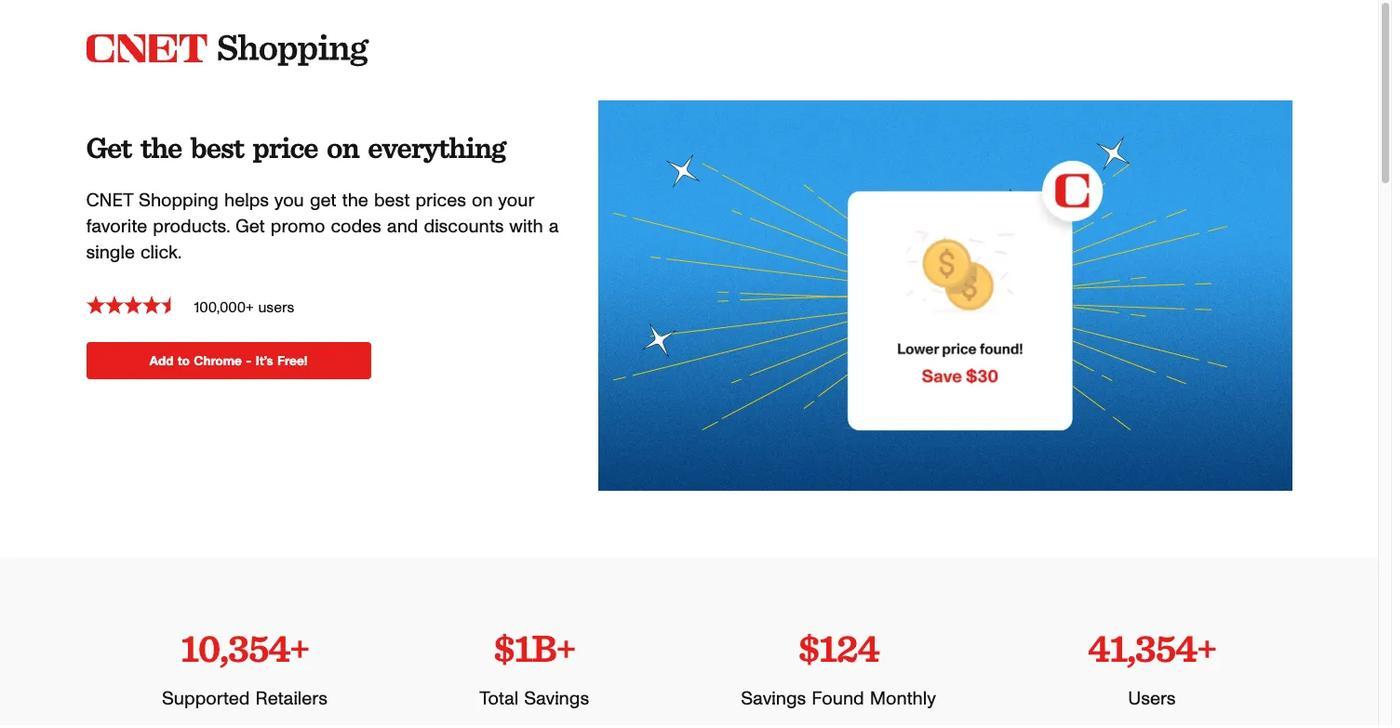 Task type: describe. For each thing, give the bounding box(es) containing it.
price
[[253, 129, 318, 166]]

11,356 +
[[183, 625, 306, 672]]

$ for 136
[[798, 625, 818, 672]]

with
[[509, 218, 543, 236]]

single
[[86, 244, 135, 262]]

prices
[[415, 192, 466, 210]]

codes
[[331, 218, 381, 236]]

45,356
[[1086, 625, 1197, 672]]

the inside cnet shopping helps you get the best prices on your favorite products. get promo codes and discounts with a single click.
[[342, 192, 368, 210]]

shopping
[[139, 192, 219, 210]]

and
[[387, 218, 418, 236]]

get
[[310, 192, 336, 210]]

-
[[246, 356, 252, 369]]

products.
[[153, 218, 230, 236]]

on inside cnet shopping helps you get the best prices on your favorite products. get promo codes and discounts with a single click.
[[472, 192, 493, 210]]

2 savings from the left
[[740, 691, 805, 709]]

100,000+
[[194, 301, 253, 316]]

add to chrome - it's free! link
[[86, 343, 371, 380]]

+ for 45,356
[[1197, 625, 1217, 672]]

chrome
[[194, 356, 242, 369]]

a
[[549, 218, 559, 236]]

helps
[[224, 192, 269, 210]]

0 horizontal spatial get
[[86, 129, 132, 166]]

b+
[[531, 625, 575, 672]]

your
[[498, 192, 534, 210]]

savings found monthly
[[740, 691, 935, 709]]

$ for 1
[[493, 625, 513, 672]]

get inside cnet shopping helps you get the best prices on your favorite products. get promo codes and discounts with a single click.
[[236, 218, 265, 236]]

0 vertical spatial the
[[140, 129, 182, 166]]

priceblink extension image
[[598, 101, 1292, 491]]

promo
[[271, 218, 325, 236]]

1 savings from the left
[[523, 691, 589, 709]]

it's
[[256, 356, 273, 369]]

free!
[[277, 356, 308, 369]]

to
[[178, 356, 190, 369]]

136
[[818, 625, 877, 672]]



Task type: vqa. For each thing, say whether or not it's contained in the screenshot.
promo
yes



Task type: locate. For each thing, give the bounding box(es) containing it.
1 horizontal spatial on
[[472, 192, 493, 210]]

retailers
[[255, 691, 327, 709]]

$ up the found
[[798, 625, 818, 672]]

on
[[327, 129, 359, 166], [472, 192, 493, 210]]

best inside cnet shopping helps you get the best prices on your favorite products. get promo codes and discounts with a single click.
[[374, 192, 410, 210]]

1 horizontal spatial get
[[236, 218, 265, 236]]

click.
[[141, 244, 182, 262]]

everything
[[368, 129, 505, 166]]

get
[[86, 129, 132, 166], [236, 218, 265, 236]]

0 vertical spatial get
[[86, 129, 132, 166]]

savings down b+
[[523, 691, 589, 709]]

0 horizontal spatial savings
[[523, 691, 589, 709]]

on up "get"
[[327, 129, 359, 166]]

100,000+ users
[[194, 301, 294, 316]]

1 horizontal spatial best
[[374, 192, 410, 210]]

discounts
[[424, 218, 504, 236]]

the up "shopping"
[[140, 129, 182, 166]]

on up discounts
[[472, 192, 493, 210]]

1
[[513, 625, 531, 672]]

$
[[493, 625, 513, 672], [798, 625, 818, 672]]

add
[[149, 356, 174, 369]]

supported
[[162, 691, 250, 709]]

2 $ from the left
[[798, 625, 818, 672]]

1 horizontal spatial the
[[342, 192, 368, 210]]

0 vertical spatial best
[[191, 129, 244, 166]]

found
[[811, 691, 863, 709]]

0 horizontal spatial the
[[140, 129, 182, 166]]

monthly
[[869, 691, 935, 709]]

savings
[[523, 691, 589, 709], [740, 691, 805, 709]]

1 horizontal spatial savings
[[740, 691, 805, 709]]

0 horizontal spatial +
[[287, 625, 306, 672]]

1 horizontal spatial +
[[1197, 625, 1217, 672]]

the up codes
[[342, 192, 368, 210]]

get up cnet
[[86, 129, 132, 166]]

0 vertical spatial on
[[327, 129, 359, 166]]

get down helps
[[236, 218, 265, 236]]

1 vertical spatial best
[[374, 192, 410, 210]]

savings left the found
[[740, 691, 805, 709]]

1 vertical spatial the
[[342, 192, 368, 210]]

total savings
[[479, 691, 589, 709]]

users
[[258, 301, 294, 316]]

you
[[274, 192, 304, 210]]

total
[[479, 691, 518, 709]]

favorite
[[86, 218, 147, 236]]

best
[[191, 129, 244, 166], [374, 192, 410, 210]]

0 horizontal spatial on
[[327, 129, 359, 166]]

1 vertical spatial on
[[472, 192, 493, 210]]

$ left b+
[[493, 625, 513, 672]]

+ for 11,356
[[287, 625, 306, 672]]

0 horizontal spatial best
[[191, 129, 244, 166]]

$ 136
[[798, 625, 877, 672]]

0 horizontal spatial $
[[493, 625, 513, 672]]

best up helps
[[191, 129, 244, 166]]

1 + from the left
[[287, 625, 306, 672]]

supported retailers
[[162, 691, 327, 709]]

the
[[140, 129, 182, 166], [342, 192, 368, 210]]

add to chrome - it's free!
[[149, 356, 308, 369]]

cnet
[[86, 192, 133, 210]]

+
[[287, 625, 306, 672], [1197, 625, 1217, 672]]

11,356
[[183, 625, 287, 672]]

best up and
[[374, 192, 410, 210]]

1 horizontal spatial $
[[798, 625, 818, 672]]

1 $ from the left
[[493, 625, 513, 672]]

get the best price on everything
[[86, 129, 505, 166]]

cnet shopping helps you get the best prices on your favorite products. get promo codes and discounts with a single click.
[[86, 192, 559, 262]]

users
[[1128, 691, 1175, 709]]

2 + from the left
[[1197, 625, 1217, 672]]

45,356 +
[[1086, 625, 1217, 672]]

1 vertical spatial get
[[236, 218, 265, 236]]

$ 1 b+
[[493, 625, 575, 672]]



